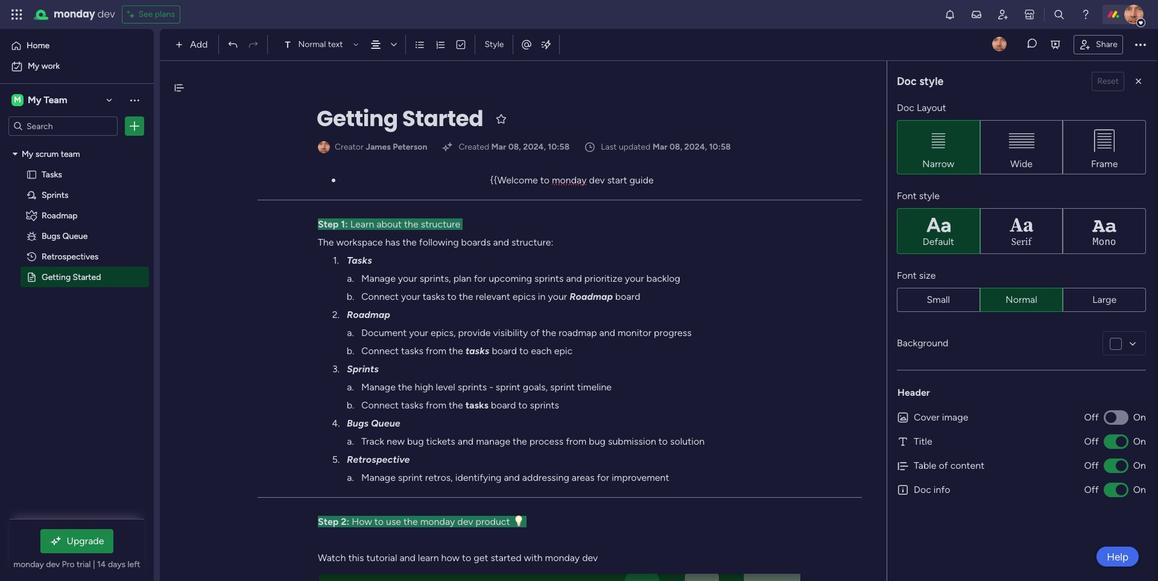 Task type: describe. For each thing, give the bounding box(es) containing it.
to down plan
[[447, 291, 457, 302]]

in
[[538, 291, 546, 302]]

your for connect your tasks to the relevant epics in your roadmap board
[[401, 291, 421, 302]]

bugs inside list box
[[42, 231, 60, 241]]

my for my scrum team
[[22, 148, 33, 159]]

goals,
[[523, 381, 548, 393]]

off for image
[[1085, 412, 1099, 423]]

days
[[108, 559, 126, 570]]

Getting Started field
[[314, 103, 486, 135]]

tasks down 'manage the high level sprints - sprint goals, sprint timeline'
[[466, 399, 489, 411]]

normal for normal text
[[298, 39, 326, 49]]

your left backlog
[[625, 273, 644, 284]]

0 vertical spatial board
[[615, 291, 641, 302]]

step 1: learn about the structure
[[318, 218, 463, 230]]

my for my work
[[28, 61, 39, 71]]

a . for track new bug tickets and manage the process from bug submission to solution
[[347, 436, 354, 447]]

the down level on the left bottom of the page
[[449, 399, 463, 411]]

retrospective
[[347, 454, 410, 465]]

see plans
[[138, 9, 175, 19]]

manage for manage sprint retros, identifying and addressing areas for improvement
[[361, 472, 396, 483]]

a for manage the high level sprints - sprint goals, sprint timeline
[[347, 381, 352, 393]]

dynamic values image
[[540, 39, 552, 51]]

5 .
[[332, 454, 340, 465]]

2 08, from the left
[[670, 142, 683, 152]]

mention image
[[521, 38, 533, 50]]

2 10:58 from the left
[[709, 142, 731, 152]]

1 image
[[332, 179, 335, 182]]

-
[[489, 381, 494, 393]]

help button
[[1097, 547, 1139, 567]]

monitor
[[618, 327, 652, 339]]

how
[[441, 552, 460, 564]]

tasks down sprints,
[[423, 291, 445, 302]]

help image
[[1080, 8, 1092, 21]]

relevant
[[476, 291, 510, 302]]

has
[[385, 237, 400, 248]]

each
[[531, 345, 552, 357]]

timeline
[[577, 381, 612, 393]]

normal text
[[298, 39, 343, 49]]

. for bugs queue
[[338, 418, 340, 429]]

2 horizontal spatial sprint
[[550, 381, 575, 393]]

new
[[387, 436, 405, 447]]

dev right with
[[582, 552, 598, 564]]

following
[[419, 237, 459, 248]]

my work
[[28, 61, 60, 71]]

backlog
[[647, 273, 681, 284]]

to left each
[[520, 345, 529, 357]]

high
[[415, 381, 434, 393]]

see plans button
[[122, 5, 180, 24]]

content
[[951, 460, 985, 471]]

0 horizontal spatial getting started
[[42, 272, 101, 282]]

this
[[348, 552, 364, 564]]

list box containing my scrum team
[[0, 141, 154, 450]]

to left use
[[375, 516, 384, 527]]

cover
[[914, 412, 940, 423]]

1 vertical spatial queue
[[371, 418, 400, 429]]

0 horizontal spatial sprint
[[398, 472, 423, 483]]

. for manage your sprints, plan for upcoming sprints and prioritize your backlog
[[352, 273, 354, 284]]

identifying
[[455, 472, 502, 483]]

start
[[607, 174, 627, 186]]

the up each
[[542, 327, 556, 339]]

to left get at left bottom
[[462, 552, 471, 564]]

1 vertical spatial tasks
[[347, 255, 372, 266]]

b . for connect tasks from the tasks board to each epic
[[347, 345, 354, 357]]

1 bug from the left
[[407, 436, 424, 447]]

manage for manage your sprints, plan for upcoming sprints and prioritize your backlog
[[361, 273, 396, 284]]

cover image
[[914, 412, 969, 423]]

board activity image
[[993, 37, 1007, 51]]

caret down image
[[13, 149, 17, 158]]

manage sprint retros, identifying and addressing areas for improvement
[[361, 472, 670, 483]]

home
[[27, 40, 50, 51]]

creator james peterson
[[335, 142, 427, 152]]

small
[[927, 294, 950, 305]]

1 10:58 from the left
[[548, 142, 570, 152]]

team
[[44, 94, 67, 106]]

bulleted list image
[[415, 39, 426, 50]]

visibility
[[493, 327, 528, 339]]

2 on from the top
[[1134, 436, 1146, 447]]

workspace
[[336, 237, 383, 248]]

track
[[361, 436, 384, 447]]

b . for connect tasks from the tasks board to sprints
[[347, 399, 354, 411]]

tasks down high
[[401, 399, 424, 411]]

invite members image
[[997, 8, 1009, 21]]

narrow
[[923, 158, 955, 169]]

with
[[524, 552, 543, 564]]

home link
[[7, 36, 147, 56]]

a . for manage the high level sprints - sprint goals, sprint timeline
[[347, 381, 354, 393]]

james
[[366, 142, 391, 152]]

solution
[[670, 436, 705, 447]]

connect tasks from the tasks board to each epic
[[361, 345, 573, 357]]

your right in
[[548, 291, 567, 302]]

home option
[[7, 36, 147, 56]]

2 vertical spatial sprints
[[530, 399, 559, 411]]

and left learn
[[400, 552, 416, 564]]

manage your sprints, plan for upcoming sprints and prioritize your backlog
[[361, 273, 681, 284]]

your for manage your sprints, plan for upcoming sprints and prioritize your backlog
[[398, 273, 417, 284]]

getting started inside field
[[317, 103, 483, 134]]

tickets
[[426, 436, 455, 447]]

and right boards
[[493, 237, 509, 248]]

board for board to each epic
[[492, 345, 517, 357]]

narrow button
[[897, 120, 980, 174]]

share button
[[1074, 35, 1124, 54]]

my work option
[[7, 57, 147, 76]]

tasks down document
[[401, 345, 424, 357]]

pro
[[62, 559, 75, 570]]

submission
[[608, 436, 656, 447]]

off for of
[[1085, 460, 1099, 471]]

mono
[[1093, 236, 1117, 247]]

last updated mar 08, 2024, 10:58
[[601, 142, 731, 152]]

how
[[352, 516, 372, 527]]

to right {{welcome
[[540, 174, 550, 186]]

💡
[[513, 516, 525, 527]]

scrum
[[35, 148, 59, 159]]

default
[[923, 236, 955, 247]]

level
[[436, 381, 455, 393]]

notifications image
[[944, 8, 956, 21]]

retros,
[[425, 472, 453, 483]]

roadmap
[[559, 327, 597, 339]]

2:
[[341, 516, 350, 527]]

default button
[[897, 208, 980, 254]]

see
[[138, 9, 153, 19]]

the left process
[[513, 436, 527, 447]]

to left solution
[[659, 436, 668, 447]]

group for font size
[[897, 288, 1146, 312]]

large button
[[1063, 288, 1146, 312]]

public board image
[[26, 168, 37, 180]]

search everything image
[[1054, 8, 1066, 21]]

0 vertical spatial sprints
[[42, 189, 68, 200]]

1
[[333, 255, 337, 266]]

the left high
[[398, 381, 412, 393]]

epic
[[554, 345, 573, 357]]

font for font size
[[897, 270, 917, 281]]

doc for doc layout
[[897, 102, 915, 113]]

document your epics, provide visibility of the roadmap and monitor progress
[[361, 327, 692, 339]]

connect tasks from the tasks board to sprints
[[361, 399, 559, 411]]

checklist image
[[456, 39, 467, 50]]

peterson
[[393, 142, 427, 152]]

structure
[[421, 218, 461, 230]]

wide
[[1011, 158, 1033, 169]]

options image
[[129, 120, 141, 132]]

4
[[332, 418, 338, 429]]

james peterson image
[[1125, 5, 1144, 24]]

created
[[459, 142, 489, 152]]

style for doc style
[[920, 75, 944, 88]]

dev left pro
[[46, 559, 60, 570]]

0 vertical spatial for
[[474, 273, 486, 284]]

workspace image
[[11, 94, 24, 107]]

workspace selection element
[[11, 93, 69, 107]]

my scrum team
[[22, 148, 80, 159]]

my for my team
[[28, 94, 41, 106]]

0 horizontal spatial roadmap
[[42, 210, 78, 220]]

the down epics,
[[449, 345, 463, 357]]

learn
[[350, 218, 374, 230]]

1 vertical spatial roadmap
[[570, 291, 613, 302]]

0 vertical spatial of
[[531, 327, 540, 339]]

manage for manage the high level sprints - sprint goals, sprint timeline
[[361, 381, 396, 393]]

team
[[61, 148, 80, 159]]

font style
[[897, 190, 940, 202]]

updated
[[619, 142, 651, 152]]

monday dev
[[54, 7, 115, 21]]

tasks inside list box
[[42, 169, 62, 179]]

2 off from the top
[[1085, 436, 1099, 447]]

a for manage your sprints, plan for upcoming sprints and prioritize your backlog
[[347, 273, 352, 284]]

1:
[[341, 218, 348, 230]]

1 horizontal spatial sprint
[[496, 381, 521, 393]]

watch this tutorial and learn how to get started with monday dev
[[318, 552, 598, 564]]

2 .
[[332, 309, 340, 320]]

3 .
[[332, 363, 340, 375]]

4 .
[[332, 418, 340, 429]]

doc info
[[914, 484, 951, 495]]

2 mar from the left
[[653, 142, 668, 152]]

areas
[[572, 472, 595, 483]]

. for sprints
[[338, 363, 340, 375]]

the down plan
[[459, 291, 473, 302]]



Task type: locate. For each thing, give the bounding box(es) containing it.
frame button
[[1063, 120, 1146, 174]]

roadmap up the retrospectives on the left top of page
[[42, 210, 78, 220]]

on for of
[[1134, 460, 1146, 471]]

1 vertical spatial for
[[597, 472, 610, 483]]

2 step from the top
[[318, 516, 339, 527]]

4 off from the top
[[1085, 484, 1099, 495]]

0 horizontal spatial 2024,
[[523, 142, 546, 152]]

tutorial
[[367, 552, 397, 564]]

1 horizontal spatial bug
[[589, 436, 606, 447]]

0 vertical spatial manage
[[361, 273, 396, 284]]

manage down has
[[361, 273, 396, 284]]

08, right updated
[[670, 142, 683, 152]]

1 vertical spatial group
[[897, 288, 1146, 312]]

queue up the retrospectives on the left top of page
[[62, 231, 88, 241]]

0 vertical spatial step
[[318, 218, 339, 230]]

2 group from the top
[[897, 288, 1146, 312]]

the
[[404, 218, 419, 230], [403, 237, 417, 248], [459, 291, 473, 302], [542, 327, 556, 339], [449, 345, 463, 357], [398, 381, 412, 393], [449, 399, 463, 411], [513, 436, 527, 447], [404, 516, 418, 527]]

2 vertical spatial b .
[[347, 399, 354, 411]]

boards
[[461, 237, 491, 248]]

frame
[[1092, 158, 1118, 169]]

3
[[332, 363, 338, 375]]

sprints
[[42, 189, 68, 200], [347, 363, 379, 375]]

1 vertical spatial of
[[939, 460, 948, 471]]

normal left text
[[298, 39, 326, 49]]

the right use
[[404, 516, 418, 527]]

doc style
[[897, 75, 944, 88]]

manage left high
[[361, 381, 396, 393]]

a for track new bug tickets and manage the process from bug submission to solution
[[347, 436, 352, 447]]

tasks down provide
[[466, 345, 490, 357]]

queue inside list box
[[62, 231, 88, 241]]

0 horizontal spatial getting
[[42, 272, 71, 282]]

normal button
[[980, 288, 1063, 312]]

style for font style
[[919, 190, 940, 202]]

1 vertical spatial font
[[897, 270, 917, 281]]

0 horizontal spatial 08,
[[508, 142, 521, 152]]

0 vertical spatial connect
[[361, 291, 399, 302]]

serif
[[1012, 236, 1032, 248]]

upgrade
[[67, 535, 104, 547]]

button padding image
[[1133, 75, 1145, 87]]

2 b from the top
[[347, 345, 352, 357]]

getting inside field
[[317, 103, 398, 134]]

monday marketplace image
[[1024, 8, 1036, 21]]

monday left pro
[[13, 559, 44, 570]]

1 vertical spatial board
[[492, 345, 517, 357]]

0 vertical spatial queue
[[62, 231, 88, 241]]

bug left 'submission'
[[589, 436, 606, 447]]

for
[[474, 273, 486, 284], [597, 472, 610, 483]]

provide
[[458, 327, 491, 339]]

. for track new bug tickets and manage the process from bug submission to solution
[[352, 436, 354, 447]]

connect down document
[[361, 345, 399, 357]]

my inside workspace selection element
[[28, 94, 41, 106]]

bug
[[407, 436, 424, 447], [589, 436, 606, 447]]

0 horizontal spatial for
[[474, 273, 486, 284]]

5 a from the top
[[347, 472, 352, 483]]

dev left product
[[458, 516, 473, 527]]

0 horizontal spatial of
[[531, 327, 540, 339]]

1 horizontal spatial queue
[[371, 418, 400, 429]]

sprint left retros,
[[398, 472, 423, 483]]

tasks down workspace
[[347, 255, 372, 266]]

2 vertical spatial doc
[[914, 484, 932, 495]]

manage the high level sprints - sprint goals, sprint timeline
[[361, 381, 612, 393]]

connect up track
[[361, 399, 399, 411]]

off
[[1085, 412, 1099, 423], [1085, 436, 1099, 447], [1085, 460, 1099, 471], [1085, 484, 1099, 495]]

Search in workspace field
[[25, 119, 101, 133]]

0 vertical spatial doc
[[897, 75, 917, 88]]

dev
[[97, 7, 115, 21], [589, 174, 605, 186], [458, 516, 473, 527], [582, 552, 598, 564], [46, 559, 60, 570]]

getting started up peterson
[[317, 103, 483, 134]]

product
[[476, 516, 510, 527]]

1 vertical spatial step
[[318, 516, 339, 527]]

my inside list box
[[22, 148, 33, 159]]

connect for connect tasks from the tasks board to each epic
[[361, 345, 399, 357]]

large
[[1093, 294, 1117, 305]]

|
[[93, 559, 95, 570]]

text
[[328, 39, 343, 49]]

bugs queue up the retrospectives on the left top of page
[[42, 231, 88, 241]]

the right has
[[403, 237, 417, 248]]

off for info
[[1085, 484, 1099, 495]]

0 horizontal spatial bug
[[407, 436, 424, 447]]

style
[[920, 75, 944, 88], [919, 190, 940, 202]]

1 on from the top
[[1134, 412, 1146, 423]]

your for document your epics, provide visibility of the roadmap and monitor progress
[[409, 327, 428, 339]]

progress
[[654, 327, 692, 339]]

doc up doc layout on the right of page
[[897, 75, 917, 88]]

getting inside list box
[[42, 272, 71, 282]]

guide
[[630, 174, 654, 186]]

0 vertical spatial style
[[920, 75, 944, 88]]

1 horizontal spatial of
[[939, 460, 948, 471]]

to
[[540, 174, 550, 186], [447, 291, 457, 302], [520, 345, 529, 357], [518, 399, 528, 411], [659, 436, 668, 447], [375, 516, 384, 527], [462, 552, 471, 564]]

. for tasks
[[337, 255, 339, 266]]

title
[[914, 436, 933, 447]]

about
[[377, 218, 402, 230]]

5 a . from the top
[[347, 472, 354, 483]]

0 horizontal spatial mar
[[492, 142, 506, 152]]

size
[[919, 270, 936, 281]]

upcoming
[[489, 273, 532, 284]]

b for connect tasks from the tasks board to sprints
[[347, 399, 352, 411]]

normal for normal
[[1006, 294, 1038, 305]]

0 vertical spatial getting started
[[317, 103, 483, 134]]

getting
[[317, 103, 398, 134], [42, 272, 71, 282]]

of up each
[[531, 327, 540, 339]]

0 horizontal spatial sprints
[[42, 189, 68, 200]]

1 vertical spatial b .
[[347, 345, 354, 357]]

left
[[128, 559, 140, 570]]

3 off from the top
[[1085, 460, 1099, 471]]

bugs
[[42, 231, 60, 241], [347, 418, 369, 429]]

your left epics,
[[409, 327, 428, 339]]

1 b from the top
[[347, 291, 352, 302]]

group for doc layout
[[897, 120, 1146, 174]]

step 2: how to use the monday dev product 💡
[[318, 516, 527, 527]]

08,
[[508, 142, 521, 152], [670, 142, 683, 152]]

1 vertical spatial from
[[426, 399, 447, 411]]

2 a . from the top
[[347, 327, 354, 339]]

1 a from the top
[[347, 273, 352, 284]]

0 vertical spatial getting
[[317, 103, 398, 134]]

started down the retrospectives on the left top of page
[[73, 272, 101, 282]]

1 vertical spatial bugs
[[347, 418, 369, 429]]

epics
[[513, 291, 536, 302]]

bug right new
[[407, 436, 424, 447]]

1 vertical spatial sprints
[[458, 381, 487, 393]]

mono button
[[1063, 208, 1146, 254]]

1 vertical spatial getting started
[[42, 272, 101, 282]]

started up created
[[402, 103, 483, 134]]

2 vertical spatial board
[[491, 399, 516, 411]]

1 horizontal spatial tasks
[[347, 255, 372, 266]]

manage
[[361, 273, 396, 284], [361, 381, 396, 393], [361, 472, 396, 483]]

manage
[[476, 436, 511, 447]]

1 vertical spatial b
[[347, 345, 352, 357]]

font size
[[897, 270, 936, 281]]

to down goals,
[[518, 399, 528, 411]]

update feed image
[[971, 8, 983, 21]]

0 horizontal spatial queue
[[62, 231, 88, 241]]

0 horizontal spatial tasks
[[42, 169, 62, 179]]

4 a . from the top
[[347, 436, 354, 447]]

connect up document
[[361, 291, 399, 302]]

3 b . from the top
[[347, 399, 354, 411]]

option
[[0, 143, 154, 145]]

1 horizontal spatial getting started
[[317, 103, 483, 134]]

tasks right public board icon
[[42, 169, 62, 179]]

. for manage sprint retros, identifying and addressing areas for improvement
[[352, 472, 354, 483]]

mar right created
[[492, 142, 506, 152]]

2 2024, from the left
[[685, 142, 707, 152]]

on
[[1134, 412, 1146, 423], [1134, 436, 1146, 447], [1134, 460, 1146, 471], [1134, 484, 1146, 495]]

of right table at right bottom
[[939, 460, 948, 471]]

sprints left -
[[458, 381, 487, 393]]

3 on from the top
[[1134, 460, 1146, 471]]

4 a from the top
[[347, 436, 352, 447]]

3 a from the top
[[347, 381, 352, 393]]

a for manage sprint retros, identifying and addressing areas for improvement
[[347, 472, 352, 483]]

retrospectives
[[42, 251, 99, 261]]

from for board to each epic
[[426, 345, 447, 357]]

1 horizontal spatial 08,
[[670, 142, 683, 152]]

sprint right goals,
[[550, 381, 575, 393]]

2 vertical spatial b
[[347, 399, 352, 411]]

1 vertical spatial sprints
[[347, 363, 379, 375]]

my work link
[[7, 57, 147, 76]]

on for info
[[1134, 484, 1146, 495]]

1 horizontal spatial started
[[402, 103, 483, 134]]

0 horizontal spatial started
[[73, 272, 101, 282]]

from down epics,
[[426, 345, 447, 357]]

sprint right -
[[496, 381, 521, 393]]

1 vertical spatial manage
[[361, 381, 396, 393]]

a for document your epics, provide visibility of the roadmap and monitor progress
[[347, 327, 352, 339]]

font
[[897, 190, 917, 202], [897, 270, 917, 281]]

connect your tasks to the relevant epics in your roadmap board
[[361, 291, 641, 302]]

0 horizontal spatial 10:58
[[548, 142, 570, 152]]

and right identifying
[[504, 472, 520, 483]]

2 vertical spatial manage
[[361, 472, 396, 483]]

0 vertical spatial font
[[897, 190, 917, 202]]

and right tickets
[[458, 436, 474, 447]]

add to favorites image
[[495, 113, 508, 125]]

1 group from the top
[[897, 120, 1146, 174]]

a . for document your epics, provide visibility of the roadmap and monitor progress
[[347, 327, 354, 339]]

share
[[1096, 39, 1118, 49]]

roadmap down prioritize
[[570, 291, 613, 302]]

1 horizontal spatial 10:58
[[709, 142, 731, 152]]

2 vertical spatial roadmap
[[347, 309, 390, 320]]

0 vertical spatial tasks
[[42, 169, 62, 179]]

public board image
[[26, 271, 37, 282]]

font up default button
[[897, 190, 917, 202]]

dev left see
[[97, 7, 115, 21]]

monday up home option
[[54, 7, 95, 21]]

your left sprints,
[[398, 273, 417, 284]]

1 vertical spatial bugs queue
[[347, 418, 400, 429]]

1 horizontal spatial bugs
[[347, 418, 369, 429]]

normal inside button
[[1006, 294, 1038, 305]]

b . for connect your tasks to the relevant epics in your roadmap board
[[347, 291, 354, 302]]

a
[[347, 273, 352, 284], [347, 327, 352, 339], [347, 381, 352, 393], [347, 436, 352, 447], [347, 472, 352, 483]]

1 vertical spatial normal
[[1006, 294, 1038, 305]]

step for step 2: how to use the monday dev product 💡
[[318, 516, 339, 527]]

1 horizontal spatial getting
[[317, 103, 398, 134]]

doc for doc style
[[897, 75, 917, 88]]

list box
[[0, 141, 154, 450]]

1 vertical spatial getting
[[42, 272, 71, 282]]

1 horizontal spatial sprints
[[347, 363, 379, 375]]

2 b . from the top
[[347, 345, 354, 357]]

from down level on the left bottom of the page
[[426, 399, 447, 411]]

1 mar from the left
[[492, 142, 506, 152]]

and left prioritize
[[566, 273, 582, 284]]

group containing small
[[897, 288, 1146, 312]]

created mar 08, 2024, 10:58
[[459, 142, 570, 152]]

addressing
[[522, 472, 570, 483]]

connect for connect tasks from the tasks board to sprints
[[361, 399, 399, 411]]

plan
[[454, 273, 472, 284]]

manage down retrospective in the left bottom of the page
[[361, 472, 396, 483]]

0 vertical spatial roadmap
[[42, 210, 78, 220]]

bugs right the '4 .'
[[347, 418, 369, 429]]

1 b . from the top
[[347, 291, 354, 302]]

and
[[493, 237, 509, 248], [566, 273, 582, 284], [600, 327, 615, 339], [458, 436, 474, 447], [504, 472, 520, 483], [400, 552, 416, 564]]

document
[[361, 327, 407, 339]]

0 horizontal spatial bugs queue
[[42, 231, 88, 241]]

. for manage the high level sprints - sprint goals, sprint timeline
[[352, 381, 354, 393]]

getting up creator
[[317, 103, 398, 134]]

serif group
[[897, 208, 1146, 254]]

monday right with
[[545, 552, 580, 564]]

0 horizontal spatial normal
[[298, 39, 326, 49]]

0 vertical spatial b .
[[347, 291, 354, 302]]

1 vertical spatial doc
[[897, 102, 915, 113]]

{{welcome
[[490, 174, 538, 186]]

from right process
[[566, 436, 587, 447]]

1 horizontal spatial bugs queue
[[347, 418, 400, 429]]

doc for doc info
[[914, 484, 932, 495]]

normal down serif
[[1006, 294, 1038, 305]]

from
[[426, 345, 447, 357], [426, 399, 447, 411], [566, 436, 587, 447]]

board
[[615, 291, 641, 302], [492, 345, 517, 357], [491, 399, 516, 411]]

board down -
[[491, 399, 516, 411]]

the
[[318, 237, 334, 248]]

numbered list image
[[435, 39, 446, 50]]

group
[[897, 120, 1146, 174], [897, 288, 1146, 312]]

track new bug tickets and manage the process from bug submission to solution
[[361, 436, 705, 447]]

step left 1:
[[318, 218, 339, 230]]

1 2024, from the left
[[523, 142, 546, 152]]

image
[[942, 412, 969, 423]]

0 vertical spatial from
[[426, 345, 447, 357]]

plans
[[155, 9, 175, 19]]

monday left start
[[552, 174, 587, 186]]

my left work
[[28, 61, 39, 71]]

2 horizontal spatial roadmap
[[570, 291, 613, 302]]

tasks
[[423, 291, 445, 302], [401, 345, 424, 357], [466, 345, 490, 357], [401, 399, 424, 411], [466, 399, 489, 411]]

the right about
[[404, 218, 419, 230]]

1 connect from the top
[[361, 291, 399, 302]]

select product image
[[11, 8, 23, 21]]

style down narrow
[[919, 190, 940, 202]]

sprints down my scrum team
[[42, 189, 68, 200]]

serif button
[[980, 208, 1063, 254]]

0 vertical spatial started
[[402, 103, 483, 134]]

monday up learn
[[420, 516, 455, 527]]

queue up new
[[371, 418, 400, 429]]

2 vertical spatial my
[[22, 148, 33, 159]]

2 bug from the left
[[589, 436, 606, 447]]

1 horizontal spatial mar
[[653, 142, 668, 152]]

get
[[474, 552, 488, 564]]

learn
[[418, 552, 439, 564]]

1 08, from the left
[[508, 142, 521, 152]]

font for font style
[[897, 190, 917, 202]]

on for image
[[1134, 412, 1146, 423]]

roadmap up document
[[347, 309, 390, 320]]

1 vertical spatial connect
[[361, 345, 399, 357]]

0 horizontal spatial bugs
[[42, 231, 60, 241]]

getting right public board image
[[42, 272, 71, 282]]

1 step from the top
[[318, 218, 339, 230]]

step for step 1: learn about the structure
[[318, 218, 339, 230]]

a . for manage sprint retros, identifying and addressing areas for improvement
[[347, 472, 354, 483]]

. for roadmap
[[338, 309, 340, 320]]

bugs up the retrospectives on the left top of page
[[42, 231, 60, 241]]

1 off from the top
[[1085, 412, 1099, 423]]

{{welcome to monday dev start guide
[[490, 174, 654, 186]]

a . for manage your sprints, plan for upcoming sprints and prioritize your backlog
[[347, 273, 354, 284]]

board down prioritize
[[615, 291, 641, 302]]

my inside "my work" option
[[28, 61, 39, 71]]

. for document your epics, provide visibility of the roadmap and monitor progress
[[352, 327, 354, 339]]

workspace options image
[[129, 94, 141, 106]]

1 horizontal spatial for
[[597, 472, 610, 483]]

1 vertical spatial started
[[73, 272, 101, 282]]

table
[[914, 460, 937, 471]]

upgrade button
[[40, 529, 114, 553]]

header
[[898, 387, 930, 398]]

0 vertical spatial group
[[897, 120, 1146, 174]]

1 font from the top
[[897, 190, 917, 202]]

1 manage from the top
[[361, 273, 396, 284]]

queue
[[62, 231, 88, 241], [371, 418, 400, 429]]

started
[[402, 103, 483, 134], [73, 272, 101, 282]]

v2 ellipsis image
[[1136, 37, 1146, 52]]

font left size
[[897, 270, 917, 281]]

4 on from the top
[[1134, 484, 1146, 495]]

trial
[[77, 559, 91, 570]]

b .
[[347, 291, 354, 302], [347, 345, 354, 357], [347, 399, 354, 411]]

1 a . from the top
[[347, 273, 354, 284]]

0 vertical spatial normal
[[298, 39, 326, 49]]

1 horizontal spatial normal
[[1006, 294, 1038, 305]]

0 vertical spatial bugs queue
[[42, 231, 88, 241]]

for right the "areas"
[[597, 472, 610, 483]]

board down 'visibility'
[[492, 345, 517, 357]]

style button
[[479, 34, 510, 55]]

2 vertical spatial connect
[[361, 399, 399, 411]]

3 manage from the top
[[361, 472, 396, 483]]

08, up {{welcome
[[508, 142, 521, 152]]

from for board to sprints
[[426, 399, 447, 411]]

your down sprints,
[[401, 291, 421, 302]]

getting started down the retrospectives on the left top of page
[[42, 272, 101, 282]]

sprints right 3 .
[[347, 363, 379, 375]]

doc
[[897, 75, 917, 88], [897, 102, 915, 113], [914, 484, 932, 495]]

watch
[[318, 552, 346, 564]]

sprints up in
[[535, 273, 564, 284]]

1 horizontal spatial roadmap
[[347, 309, 390, 320]]

sprints down goals,
[[530, 399, 559, 411]]

my
[[28, 61, 39, 71], [28, 94, 41, 106], [22, 148, 33, 159]]

my right the caret down image
[[22, 148, 33, 159]]

group containing narrow
[[897, 120, 1146, 174]]

dev left start
[[589, 174, 605, 186]]

doc left layout at the top right of page
[[897, 102, 915, 113]]

started inside getting started field
[[402, 103, 483, 134]]

2 a from the top
[[347, 327, 352, 339]]

structure:
[[512, 237, 554, 248]]

my right workspace icon
[[28, 94, 41, 106]]

for right plan
[[474, 273, 486, 284]]

undo ⌘+z image
[[228, 39, 239, 50]]

and left monitor
[[600, 327, 615, 339]]

. for retrospective
[[338, 454, 340, 465]]

1 horizontal spatial 2024,
[[685, 142, 707, 152]]

board for board to sprints
[[491, 399, 516, 411]]

2 font from the top
[[897, 270, 917, 281]]

0 vertical spatial b
[[347, 291, 352, 302]]

1 vertical spatial my
[[28, 94, 41, 106]]

connect for connect your tasks to the relevant epics in your roadmap board
[[361, 291, 399, 302]]

3 connect from the top
[[361, 399, 399, 411]]

1 vertical spatial style
[[919, 190, 940, 202]]

wide button
[[980, 120, 1063, 174]]

2 connect from the top
[[361, 345, 399, 357]]

2 vertical spatial from
[[566, 436, 587, 447]]

bugs queue
[[42, 231, 88, 241], [347, 418, 400, 429]]

2 manage from the top
[[361, 381, 396, 393]]

0 vertical spatial my
[[28, 61, 39, 71]]

style up layout at the top right of page
[[920, 75, 944, 88]]

0 vertical spatial bugs
[[42, 231, 60, 241]]

b for connect your tasks to the relevant epics in your roadmap board
[[347, 291, 352, 302]]

3 b from the top
[[347, 399, 352, 411]]

doc left info
[[914, 484, 932, 495]]

0 vertical spatial sprints
[[535, 273, 564, 284]]

background
[[897, 337, 949, 349]]

b for connect tasks from the tasks board to each epic
[[347, 345, 352, 357]]

3 a . from the top
[[347, 381, 354, 393]]

add button
[[171, 35, 215, 54]]



Task type: vqa. For each thing, say whether or not it's contained in the screenshot.


